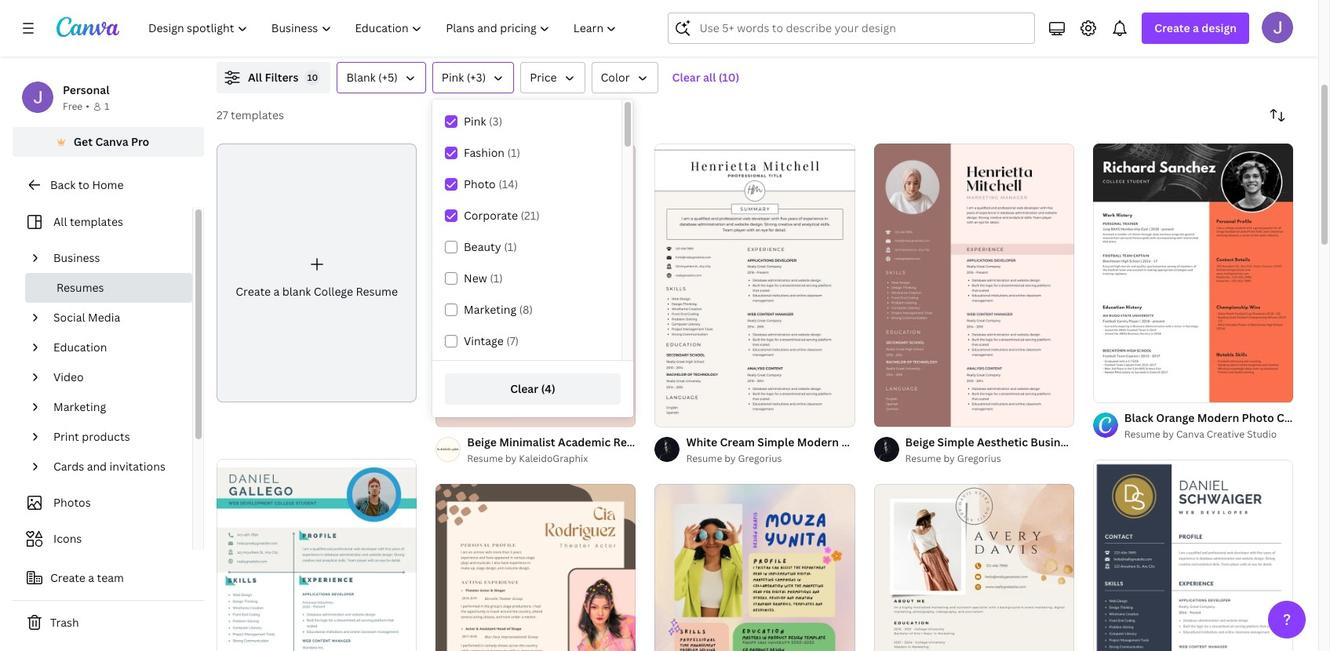 Task type: describe. For each thing, give the bounding box(es) containing it.
beige aesthetic resume image
[[874, 484, 1074, 651]]

fashion (1)
[[464, 145, 520, 160]]

home
[[92, 177, 124, 192]]

(7)
[[506, 334, 519, 348]]

create a blank college resume link
[[217, 144, 417, 403]]

aesthetic
[[977, 435, 1028, 450]]

clear (4) button
[[445, 374, 621, 405]]

resume by kaleidographix link
[[467, 451, 636, 467]]

cards and invitations link
[[47, 452, 183, 482]]

resume by canva creative studio link
[[1125, 427, 1293, 443]]

colorful pastel minimalist cute note resume image
[[655, 484, 855, 651]]

canva inside button
[[95, 134, 128, 149]]

print products link
[[47, 422, 183, 452]]

trash
[[50, 615, 79, 630]]

pink (+3) button
[[432, 62, 514, 93]]

back
[[50, 177, 76, 192]]

media
[[88, 310, 120, 325]]

(8)
[[519, 302, 533, 317]]

photo (14)
[[464, 177, 518, 192]]

print products
[[53, 429, 130, 444]]

invitations
[[110, 459, 166, 474]]

create a blank college resume element
[[217, 144, 417, 403]]

(14)
[[499, 177, 518, 192]]

resumes
[[57, 280, 104, 295]]

creative
[[1207, 428, 1245, 441]]

27 templates
[[217, 108, 284, 122]]

clear for clear all (10)
[[672, 70, 701, 85]]

simple inside beige simple aesthetic business cv resume resume by gregorius
[[938, 435, 975, 450]]

modern inside white cream simple modern business cv resume resume by gregorius
[[797, 435, 839, 450]]

cv inside beige simple aesthetic business cv resume resume by gregorius
[[1081, 435, 1096, 450]]

color
[[601, 70, 630, 85]]

social media
[[53, 310, 120, 325]]

black orange modern photo college resume image
[[1093, 144, 1293, 403]]

marketing for marketing (8)
[[464, 302, 517, 317]]

(4)
[[541, 381, 556, 396]]

black orange modern photo college re link
[[1125, 410, 1330, 427]]

photos
[[53, 495, 91, 510]]

clear all (10) button
[[664, 62, 748, 93]]

vintage (7)
[[464, 334, 519, 348]]

(10)
[[719, 70, 740, 85]]

gray gold clean cv resume image
[[1093, 460, 1293, 651]]

icons
[[53, 531, 82, 546]]

templates for all templates
[[70, 214, 123, 229]]

all templates
[[53, 214, 123, 229]]

white cream simple modern business cv resume link
[[686, 434, 952, 451]]

by inside black orange modern photo college re resume by canva creative studio
[[1163, 428, 1174, 441]]

new
[[464, 271, 487, 286]]

marketing for marketing
[[53, 400, 106, 414]]

get
[[74, 134, 93, 149]]

canva inside black orange modern photo college re resume by canva creative studio
[[1177, 428, 1205, 441]]

beige minimalist academic resume link
[[467, 434, 656, 451]]

create a team
[[50, 571, 124, 586]]

jacob simon image
[[1262, 12, 1293, 43]]

(+3)
[[467, 70, 486, 85]]

templates for 27 templates
[[231, 108, 284, 122]]

beige simple aesthetic business cv resume link
[[905, 434, 1141, 451]]

all
[[703, 70, 716, 85]]

create a team button
[[13, 563, 204, 594]]

0 vertical spatial photo
[[464, 177, 496, 192]]

(21)
[[521, 208, 540, 223]]

cards
[[53, 459, 84, 474]]

blank
[[346, 70, 376, 85]]

blank (+5) button
[[337, 62, 426, 93]]

(3)
[[489, 114, 502, 129]]

back to home
[[50, 177, 124, 192]]

pink (3)
[[464, 114, 502, 129]]

education link
[[47, 333, 183, 363]]

all templates link
[[22, 207, 183, 237]]

create a blank college resume
[[236, 284, 398, 299]]

simple inside white cream simple modern business cv resume resume by gregorius
[[758, 435, 795, 450]]

create for create a design
[[1155, 20, 1190, 35]]

0 horizontal spatial business
[[53, 250, 100, 265]]

27
[[217, 108, 228, 122]]

pink (+3)
[[442, 70, 486, 85]]

resume inside create a blank college resume element
[[356, 284, 398, 299]]

academic
[[558, 435, 611, 450]]

trash link
[[13, 608, 204, 639]]

all filters
[[248, 70, 299, 85]]

•
[[86, 100, 89, 113]]

a for blank
[[274, 284, 280, 299]]

filters
[[265, 70, 299, 85]]

beauty
[[464, 239, 501, 254]]

1
[[104, 100, 109, 113]]

kaleidographix
[[519, 452, 588, 465]]

resume by gregorius link for simple
[[686, 451, 855, 467]]

to
[[78, 177, 89, 192]]

new (1)
[[464, 271, 503, 286]]

resume by gregorius link for aesthetic
[[905, 451, 1074, 467]]

resume inside black orange modern photo college re resume by canva creative studio
[[1125, 428, 1161, 441]]

beige minimalist academic resume resume by kaleidographix
[[467, 435, 656, 465]]



Task type: locate. For each thing, give the bounding box(es) containing it.
(1) for new (1)
[[490, 271, 503, 286]]

1 vertical spatial create
[[236, 284, 271, 299]]

blank
[[282, 284, 311, 299]]

Search search field
[[700, 13, 1025, 43]]

create left the blank
[[236, 284, 271, 299]]

by down orange
[[1163, 428, 1174, 441]]

vintage
[[464, 334, 504, 348]]

pink left (+3)
[[442, 70, 464, 85]]

2 vertical spatial create
[[50, 571, 85, 586]]

0 horizontal spatial simple
[[758, 435, 795, 450]]

gregorius inside white cream simple modern business cv resume resume by gregorius
[[738, 452, 782, 465]]

(+5)
[[378, 70, 398, 85]]

0 vertical spatial a
[[1193, 20, 1199, 35]]

(1) for beauty (1)
[[504, 239, 517, 254]]

0 vertical spatial canva
[[95, 134, 128, 149]]

create for create a blank college resume
[[236, 284, 271, 299]]

marketing down video
[[53, 400, 106, 414]]

personal
[[63, 82, 109, 97]]

business inside beige simple aesthetic business cv resume resume by gregorius
[[1031, 435, 1078, 450]]

cream
[[720, 435, 755, 450]]

2 resume by gregorius link from the left
[[905, 451, 1074, 467]]

0 vertical spatial marketing
[[464, 302, 517, 317]]

social
[[53, 310, 85, 325]]

a inside dropdown button
[[1193, 20, 1199, 35]]

10 filter options selected element
[[305, 70, 321, 86]]

color button
[[591, 62, 658, 93]]

beige minimalist academic resume image
[[436, 144, 636, 427]]

0 horizontal spatial a
[[88, 571, 94, 586]]

business link
[[47, 243, 183, 273]]

1 simple from the left
[[758, 435, 795, 450]]

templates inside all templates link
[[70, 214, 123, 229]]

white blue professional skill college resumes image
[[217, 459, 417, 651]]

re
[[1320, 411, 1330, 426]]

1 horizontal spatial gregorius
[[957, 452, 1001, 465]]

1 vertical spatial marketing
[[53, 400, 106, 414]]

beige for beige simple aesthetic business cv resume
[[905, 435, 935, 450]]

templates
[[231, 108, 284, 122], [70, 214, 123, 229]]

by down beige simple aesthetic business cv resume link
[[944, 452, 955, 465]]

education
[[53, 340, 107, 355]]

(1)
[[507, 145, 520, 160], [504, 239, 517, 254], [490, 271, 503, 286]]

create a design button
[[1142, 13, 1250, 44]]

0 vertical spatial college
[[314, 284, 353, 299]]

a left team
[[88, 571, 94, 586]]

photos link
[[22, 488, 183, 518]]

1 vertical spatial college
[[1277, 411, 1317, 426]]

beige inside beige simple aesthetic business cv resume resume by gregorius
[[905, 435, 935, 450]]

templates down back to home
[[70, 214, 123, 229]]

photo left (14)
[[464, 177, 496, 192]]

2 horizontal spatial create
[[1155, 20, 1190, 35]]

business inside white cream simple modern business cv resume resume by gregorius
[[842, 435, 889, 450]]

0 horizontal spatial cv
[[892, 435, 907, 450]]

1 horizontal spatial business
[[842, 435, 889, 450]]

0 vertical spatial pink
[[442, 70, 464, 85]]

college inside black orange modern photo college re resume by canva creative studio
[[1277, 411, 1317, 426]]

all for all templates
[[53, 214, 67, 229]]

college resume templates image
[[959, 0, 1293, 43]]

all left filters
[[248, 70, 262, 85]]

1 vertical spatial modern
[[797, 435, 839, 450]]

price
[[530, 70, 557, 85]]

marketing (8)
[[464, 302, 533, 317]]

0 vertical spatial create
[[1155, 20, 1190, 35]]

photo inside black orange modern photo college re resume by canva creative studio
[[1242, 411, 1274, 426]]

pink left (3)
[[464, 114, 486, 129]]

Sort by button
[[1262, 100, 1293, 131]]

create inside create a blank college resume element
[[236, 284, 271, 299]]

by inside beige simple aesthetic business cv resume resume by gregorius
[[944, 452, 955, 465]]

photo
[[464, 177, 496, 192], [1242, 411, 1274, 426]]

free •
[[63, 100, 89, 113]]

social media link
[[47, 303, 183, 333]]

clear inside "button"
[[672, 70, 701, 85]]

canva
[[95, 134, 128, 149], [1177, 428, 1205, 441]]

college left "re"
[[1277, 411, 1317, 426]]

beige simple aesthetic business cv resume resume by gregorius
[[905, 435, 1141, 465]]

0 horizontal spatial gregorius
[[738, 452, 782, 465]]

1 vertical spatial canva
[[1177, 428, 1205, 441]]

clear for clear (4)
[[510, 381, 539, 396]]

0 vertical spatial templates
[[231, 108, 284, 122]]

black orange modern photo college re resume by canva creative studio
[[1125, 411, 1330, 441]]

1 vertical spatial (1)
[[504, 239, 517, 254]]

by down minimalist
[[505, 452, 517, 465]]

1 horizontal spatial all
[[248, 70, 262, 85]]

cv
[[892, 435, 907, 450], [1081, 435, 1096, 450]]

0 vertical spatial all
[[248, 70, 262, 85]]

corporate
[[464, 208, 518, 223]]

0 horizontal spatial resume by gregorius link
[[686, 451, 855, 467]]

1 resume by gregorius link from the left
[[686, 451, 855, 467]]

white cream simple modern business cv resume resume by gregorius
[[686, 435, 952, 465]]

1 horizontal spatial college
[[1277, 411, 1317, 426]]

modern
[[1198, 411, 1239, 426], [797, 435, 839, 450]]

beige simple aesthetic business cv resume image
[[874, 144, 1074, 427]]

get canva pro
[[74, 134, 149, 149]]

pink for pink (3)
[[464, 114, 486, 129]]

1 horizontal spatial beige
[[905, 435, 935, 450]]

modern inside black orange modern photo college re resume by canva creative studio
[[1198, 411, 1239, 426]]

design
[[1202, 20, 1237, 35]]

college right the blank
[[314, 284, 353, 299]]

create down icons
[[50, 571, 85, 586]]

by down cream
[[725, 452, 736, 465]]

clear
[[672, 70, 701, 85], [510, 381, 539, 396]]

1 vertical spatial pink
[[464, 114, 486, 129]]

0 horizontal spatial beige
[[467, 435, 497, 450]]

gregorius inside beige simple aesthetic business cv resume resume by gregorius
[[957, 452, 1001, 465]]

clear left (4) at the bottom left of the page
[[510, 381, 539, 396]]

blank (+5)
[[346, 70, 398, 85]]

pink inside button
[[442, 70, 464, 85]]

1 beige from the left
[[467, 435, 497, 450]]

1 horizontal spatial resume by gregorius link
[[905, 451, 1074, 467]]

(1) right new at the top left of the page
[[490, 271, 503, 286]]

2 horizontal spatial business
[[1031, 435, 1078, 450]]

1 vertical spatial photo
[[1242, 411, 1274, 426]]

0 vertical spatial modern
[[1198, 411, 1239, 426]]

(1) right beauty
[[504, 239, 517, 254]]

1 horizontal spatial clear
[[672, 70, 701, 85]]

simple right cream
[[758, 435, 795, 450]]

resume
[[356, 284, 398, 299], [1125, 428, 1161, 441], [613, 435, 656, 450], [909, 435, 952, 450], [1098, 435, 1141, 450], [467, 452, 503, 465], [686, 452, 722, 465], [905, 452, 941, 465]]

0 horizontal spatial canva
[[95, 134, 128, 149]]

0 horizontal spatial all
[[53, 214, 67, 229]]

pink for pink (+3)
[[442, 70, 464, 85]]

corporate (21)
[[464, 208, 540, 223]]

clear all (10)
[[672, 70, 740, 85]]

by inside beige minimalist academic resume resume by kaleidographix
[[505, 452, 517, 465]]

2 horizontal spatial a
[[1193, 20, 1199, 35]]

0 vertical spatial clear
[[672, 70, 701, 85]]

2 vertical spatial a
[[88, 571, 94, 586]]

1 horizontal spatial photo
[[1242, 411, 1274, 426]]

studio
[[1247, 428, 1277, 441]]

minimalist
[[499, 435, 555, 450]]

beige inside beige minimalist academic resume resume by kaleidographix
[[467, 435, 497, 450]]

marketing link
[[47, 392, 183, 422]]

0 horizontal spatial clear
[[510, 381, 539, 396]]

a left design
[[1193, 20, 1199, 35]]

2 vertical spatial (1)
[[490, 271, 503, 286]]

1 horizontal spatial create
[[236, 284, 271, 299]]

create left design
[[1155, 20, 1190, 35]]

beige for beige minimalist academic resume
[[467, 435, 497, 450]]

0 horizontal spatial templates
[[70, 214, 123, 229]]

a for team
[[88, 571, 94, 586]]

all down the back
[[53, 214, 67, 229]]

by
[[1163, 428, 1174, 441], [505, 452, 517, 465], [725, 452, 736, 465], [944, 452, 955, 465]]

0 horizontal spatial photo
[[464, 177, 496, 192]]

None search field
[[668, 13, 1036, 44]]

1 vertical spatial templates
[[70, 214, 123, 229]]

black
[[1125, 411, 1154, 426]]

(1) right the fashion
[[507, 145, 520, 160]]

1 horizontal spatial modern
[[1198, 411, 1239, 426]]

business
[[53, 250, 100, 265], [842, 435, 889, 450], [1031, 435, 1078, 450]]

1 horizontal spatial cv
[[1081, 435, 1096, 450]]

create for create a team
[[50, 571, 85, 586]]

top level navigation element
[[138, 13, 631, 44]]

(1) for fashion (1)
[[507, 145, 520, 160]]

2 gregorius from the left
[[957, 452, 1001, 465]]

pro
[[131, 134, 149, 149]]

gregorius down cream
[[738, 452, 782, 465]]

0 horizontal spatial create
[[50, 571, 85, 586]]

gregorius down aesthetic
[[957, 452, 1001, 465]]

clear inside button
[[510, 381, 539, 396]]

1 vertical spatial a
[[274, 284, 280, 299]]

cv inside white cream simple modern business cv resume resume by gregorius
[[892, 435, 907, 450]]

canva down orange
[[1177, 428, 1205, 441]]

create inside create a design dropdown button
[[1155, 20, 1190, 35]]

clear (4)
[[510, 381, 556, 396]]

1 vertical spatial clear
[[510, 381, 539, 396]]

resume by gregorius link down aesthetic
[[905, 451, 1074, 467]]

back to home link
[[13, 170, 204, 201]]

templates right '27'
[[231, 108, 284, 122]]

create
[[1155, 20, 1190, 35], [236, 284, 271, 299], [50, 571, 85, 586]]

1 cv from the left
[[892, 435, 907, 450]]

simple
[[758, 435, 795, 450], [938, 435, 975, 450]]

10
[[308, 71, 318, 83]]

gregorius
[[738, 452, 782, 465], [957, 452, 1001, 465]]

beauty (1)
[[464, 239, 517, 254]]

photo up studio
[[1242, 411, 1274, 426]]

1 horizontal spatial canva
[[1177, 428, 1205, 441]]

2 beige from the left
[[905, 435, 935, 450]]

a inside button
[[88, 571, 94, 586]]

resume by gregorius link down cream
[[686, 451, 855, 467]]

1 gregorius from the left
[[738, 452, 782, 465]]

products
[[82, 429, 130, 444]]

create a design
[[1155, 20, 1237, 35]]

white cream simple modern business cv resume image
[[655, 144, 855, 427]]

and
[[87, 459, 107, 474]]

a for design
[[1193, 20, 1199, 35]]

team
[[97, 571, 124, 586]]

all for all filters
[[248, 70, 262, 85]]

cards and invitations
[[53, 459, 166, 474]]

brown nude aesthetic abstract actor art resume image
[[436, 484, 636, 651]]

1 horizontal spatial a
[[274, 284, 280, 299]]

0 vertical spatial (1)
[[507, 145, 520, 160]]

1 vertical spatial all
[[53, 214, 67, 229]]

college
[[314, 284, 353, 299], [1277, 411, 1317, 426]]

orange
[[1156, 411, 1195, 426]]

free
[[63, 100, 83, 113]]

resume by gregorius link
[[686, 451, 855, 467], [905, 451, 1074, 467]]

2 simple from the left
[[938, 435, 975, 450]]

a left the blank
[[274, 284, 280, 299]]

video
[[53, 370, 84, 385]]

canva left 'pro'
[[95, 134, 128, 149]]

0 horizontal spatial marketing
[[53, 400, 106, 414]]

0 horizontal spatial modern
[[797, 435, 839, 450]]

marketing up vintage (7)
[[464, 302, 517, 317]]

1 horizontal spatial simple
[[938, 435, 975, 450]]

pink
[[442, 70, 464, 85], [464, 114, 486, 129]]

1 horizontal spatial marketing
[[464, 302, 517, 317]]

clear left all
[[672, 70, 701, 85]]

2 cv from the left
[[1081, 435, 1096, 450]]

by inside white cream simple modern business cv resume resume by gregorius
[[725, 452, 736, 465]]

video link
[[47, 363, 183, 392]]

white
[[686, 435, 717, 450]]

1 horizontal spatial templates
[[231, 108, 284, 122]]

all
[[248, 70, 262, 85], [53, 214, 67, 229]]

0 horizontal spatial college
[[314, 284, 353, 299]]

create inside create a team button
[[50, 571, 85, 586]]

simple left aesthetic
[[938, 435, 975, 450]]



Task type: vqa. For each thing, say whether or not it's contained in the screenshot.
the Use 5+ words to describe... search box
no



